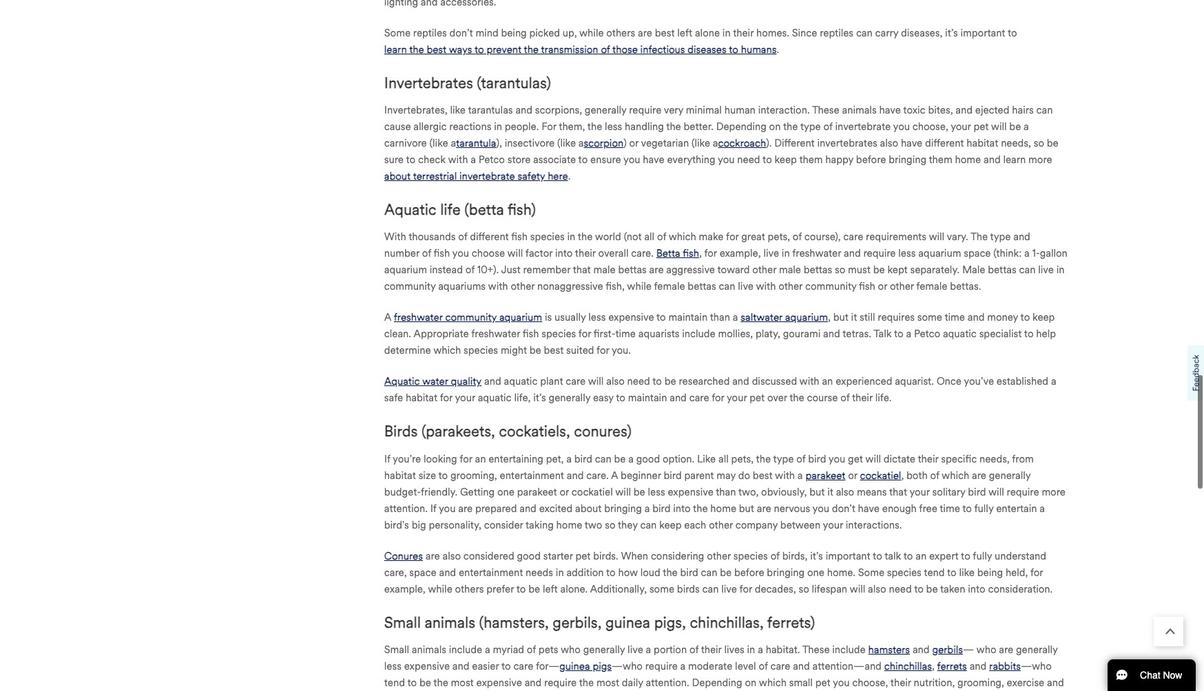 Task type: locate. For each thing, give the bounding box(es) containing it.
2 horizontal spatial into
[[968, 583, 986, 596]]

all inside if you're looking for an entertaining pet, a bird can be a good option. like all pets, the type of bird you get will dictate their specific needs, from habitat size to grooming, entertainment and care. a beginner bird parent may do best with a
[[719, 453, 729, 466]]

1 male from the left
[[594, 264, 616, 277]]

fully inside , both of which are generally budget-friendly. getting one parakeet or cockatiel will be less expensive than two, obviously, but it also means that your solitary bird will require more attention. if you are prepared and excited about bringing a bird into the home but are nervous you don't have enough free time to fully entertain a bird's big personality, consider taking home two so they can keep each other company between your interactions.
[[975, 503, 994, 515]]

bringing inside ). different invertebrates also have different habitat needs, so be sure to check with a petco store associate to ensure you have everything you need to keep them happy before bringing them home and learn more about terrestrial invertebrate safety here .
[[889, 154, 927, 166]]

0 vertical spatial but
[[834, 312, 849, 324]]

humans
[[741, 43, 777, 56]]

1 horizontal spatial —who
[[1021, 661, 1052, 673]]

and up excited
[[567, 470, 584, 482]]

can right they
[[640, 519, 657, 532]]

all
[[645, 231, 655, 244], [719, 453, 729, 466]]

fish
[[511, 231, 528, 244], [434, 248, 450, 260], [683, 248, 699, 260], [859, 281, 876, 293], [523, 328, 539, 341]]

freshwater up might
[[472, 328, 520, 341]]

to
[[1008, 27, 1018, 39], [475, 43, 484, 56], [729, 43, 739, 56], [406, 154, 416, 166], [579, 154, 588, 166], [763, 154, 772, 166], [657, 312, 666, 324], [1021, 312, 1030, 324], [894, 328, 904, 341], [1025, 328, 1034, 341], [653, 376, 662, 388], [616, 392, 626, 405], [439, 470, 448, 482], [963, 503, 972, 515], [873, 550, 883, 563], [904, 550, 913, 563], [961, 550, 971, 563], [606, 567, 616, 579], [948, 567, 957, 579], [517, 583, 526, 596], [915, 583, 924, 596], [502, 661, 511, 673], [408, 677, 417, 690]]

into inside with thousands of different fish species in the world (not all of which make for great pets, of course), care requirements will vary. the type and number of fish you choose will factor into their overall care.
[[555, 248, 573, 260]]

0 vertical spatial choose,
[[913, 121, 949, 133]]

these up guinea pigs —who require a moderate level of care and attention—and chinchillas , ferrets and rabbits
[[803, 644, 830, 657]]

1 horizontal spatial choose,
[[913, 121, 949, 133]]

others inside some reptiles don't mind being picked up, while others are best left alone in their homes. since reptiles can carry diseases, it's important to learn the best ways to prevent the transmission of those infectious diseases to humans .
[[607, 27, 636, 39]]

0 horizontal spatial bringing
[[604, 503, 642, 515]]

0 horizontal spatial all
[[645, 231, 655, 244]]

1 horizontal spatial (like
[[557, 137, 576, 150]]

and down for—
[[525, 677, 542, 690]]

2 who from the left
[[977, 644, 997, 657]]

decades,
[[755, 583, 796, 596]]

and down —
[[970, 661, 987, 673]]

being left held,
[[978, 567, 1003, 579]]

0 horizontal spatial most
[[451, 677, 474, 690]]

0 horizontal spatial keep
[[660, 519, 682, 532]]

it left still
[[851, 312, 857, 324]]

0 vertical spatial habitat
[[967, 137, 999, 150]]

who right pets
[[561, 644, 581, 657]]

will inside if you're looking for an entertaining pet, a bird can be a good option. like all pets, the type of bird you get will dictate their specific needs, from habitat size to grooming, entertainment and care. a beginner bird parent may do best with a
[[866, 453, 881, 466]]

fish down must
[[859, 281, 876, 293]]

while left prefer
[[428, 583, 453, 596]]

bringing inside , both of which are generally budget-friendly. getting one parakeet or cockatiel will be less expensive than two, obviously, but it also means that your solitary bird will require more attention. if you are prepared and excited about bringing a bird into the home but are nervous you don't have enough free time to fully entertain a bird's big personality, consider taking home two so they can keep each other company between your interactions.
[[604, 503, 642, 515]]

one up lifespan
[[808, 567, 825, 579]]

are up rabbits
[[999, 644, 1014, 657]]

obviously,
[[762, 486, 807, 499]]

2 horizontal spatial but
[[834, 312, 849, 324]]

require down for—
[[544, 677, 577, 690]]

0 vertical spatial maintain
[[669, 312, 708, 324]]

you down toxic
[[893, 121, 910, 133]]

1 vertical spatial animals
[[425, 614, 476, 632]]

store
[[508, 154, 531, 166]]

a down hairs
[[1024, 121, 1029, 133]]

for down first-
[[597, 345, 610, 357]]

instead
[[430, 264, 463, 277]]

kept
[[888, 264, 908, 277]]

some inside are also considered good starter pet birds. when considering other species of birds, it's important to talk to an expert to fully understand care, space and entertainment needs in addition to how loud the bird can be before bringing one home. some species tend to like being held, for example, while others prefer to be left alone. additionally, some birds can live for decades, so lifespan will also need to be taken into consideration.
[[858, 567, 885, 579]]

can inside invertebrates, like tarantulas and scorpions, generally require very minimal human interaction. these animals have toxic bites, and ejected hairs can cause allergic reactions in people. for them, the less handling the better. depending on the type of invertebrate you choose, your pet will be a carnivore (like a
[[1037, 104, 1053, 117]]

different inside ). different invertebrates also have different habitat needs, so be sure to check with a petco store associate to ensure you have everything you need to keep them happy before bringing them home and learn more about terrestrial invertebrate safety here .
[[926, 137, 964, 150]]

other up saltwater aquarium link
[[779, 281, 803, 293]]

1 horizontal spatial reptiles
[[820, 27, 854, 39]]

fish)
[[508, 201, 536, 219]]

1 vertical spatial it
[[828, 486, 834, 499]]

0 horizontal spatial attention.
[[384, 503, 428, 515]]

1 vertical spatial entertainment
[[459, 567, 523, 579]]

1 vertical spatial than
[[716, 486, 736, 499]]

keep left each
[[660, 519, 682, 532]]

in inside some reptiles don't mind being picked up, while others are best left alone in their homes. since reptiles can carry diseases, it's important to learn the best ways to prevent the transmission of those infectious diseases to humans .
[[723, 27, 731, 39]]

needs, down hairs
[[1001, 137, 1032, 150]]

grooming, inside '—who tend to be the most expensive and require the most daily attention. depending on which small pet you choose, their nutrition, grooming, exercise an'
[[958, 677, 1005, 690]]

some inside some reptiles don't mind being picked up, while others are best left alone in their homes. since reptiles can carry diseases, it's important to learn the best ways to prevent the transmission of those infectious diseases to humans .
[[384, 27, 411, 39]]

parakeet link
[[806, 468, 846, 484]]

it's inside and aquatic plant care will also need to be researched and discussed with an experienced aquarist. once you've established a safe habitat for your aquatic life, it's generally easy to maintain and care for your pet over the course of their life.
[[533, 392, 546, 405]]

home inside ). different invertebrates also have different habitat needs, so be sure to check with a petco store associate to ensure you have everything you need to keep them happy before bringing them home and learn more about terrestrial invertebrate safety here .
[[955, 154, 981, 166]]

additionally,
[[590, 583, 647, 596]]

1 horizontal spatial some
[[918, 312, 943, 324]]

needs, inside ). different invertebrates also have different habitat needs, so be sure to check with a petco store associate to ensure you have everything you need to keep them happy before bringing them home and learn more about terrestrial invertebrate safety here .
[[1001, 137, 1032, 150]]

of left those
[[601, 43, 610, 56]]

petco down requires
[[914, 328, 941, 341]]

to inside if you're looking for an entertaining pet, a bird can be a good option. like all pets, the type of bird you get will dictate their specific needs, from habitat size to grooming, entertainment and care. a beginner bird parent may do best with a
[[439, 470, 448, 482]]

mollies,
[[718, 328, 753, 341]]

1 vertical spatial keep
[[1033, 312, 1055, 324]]

held,
[[1006, 567, 1028, 579]]

1 horizontal spatial it's
[[811, 550, 823, 563]]

community down aquariums
[[446, 312, 497, 324]]

cockatiels,
[[499, 423, 570, 441]]

0 vertical spatial some
[[918, 312, 943, 324]]

0 vertical spatial attention.
[[384, 503, 428, 515]]

have inside , both of which are generally budget-friendly. getting one parakeet or cockatiel will be less expensive than two, obviously, but it also means that your solitary bird will require more attention. if you are prepared and excited about bringing a bird into the home but are nervous you don't have enough free time to fully entertain a bird's big personality, consider taking home two so they can keep each other company between your interactions.
[[858, 503, 880, 515]]

can inside if you're looking for an entertaining pet, a bird can be a good option. like all pets, the type of bird you get will dictate their specific needs, from habitat size to grooming, entertainment and care. a beginner bird parent may do best with a
[[595, 453, 612, 466]]

cockatiel link
[[860, 468, 902, 484]]

1 horizontal spatial if
[[430, 503, 437, 515]]

some up invertebrates
[[384, 27, 411, 39]]

other down "kept"
[[890, 281, 914, 293]]

gerbils
[[933, 644, 963, 657]]

keep down different
[[775, 154, 797, 166]]

must
[[848, 264, 871, 277]]

.
[[777, 43, 779, 56], [568, 170, 571, 183]]

birds (parakeets, cockatiels, conures)
[[384, 423, 632, 441]]

before inside ). different invertebrates also have different habitat needs, so be sure to check with a petco store associate to ensure you have everything you need to keep them happy before bringing them home and learn more about terrestrial invertebrate safety here .
[[856, 154, 886, 166]]

, for both
[[902, 470, 904, 482]]

maintain right "easy"
[[628, 392, 667, 405]]

they
[[618, 519, 638, 532]]

0 horizontal spatial home
[[557, 519, 582, 532]]

will down the "ejected"
[[992, 121, 1007, 133]]

1 vertical spatial some
[[858, 567, 885, 579]]

1 horizontal spatial female
[[917, 281, 948, 293]]

0 horizontal spatial tend
[[384, 677, 405, 690]]

1 vertical spatial don't
[[832, 503, 856, 515]]

1 vertical spatial more
[[1042, 486, 1066, 499]]

freshwater up clean.
[[394, 312, 443, 324]]

bites,
[[929, 104, 953, 117]]

generally up scorpion
[[585, 104, 627, 117]]

have inside invertebrates, like tarantulas and scorpions, generally require very minimal human interaction. these animals have toxic bites, and ejected hairs can cause allergic reactions in people. for them, the less handling the better. depending on the type of invertebrate you choose, your pet will be a carnivore (like a
[[880, 104, 901, 117]]

bird right solitary in the right of the page
[[968, 486, 986, 499]]

quality
[[451, 376, 482, 388]]

0 vertical spatial cockatiel
[[860, 470, 902, 482]]

(like up everything
[[692, 137, 710, 150]]

an inside and aquatic plant care will also need to be researched and discussed with an experienced aquarist. once you've established a safe habitat for your aquatic life, it's generally easy to maintain and care for your pet over the course of their life.
[[822, 376, 833, 388]]

petco inside , but it still requires some time and money to keep clean. appropriate freshwater fish species for first-time aquarists include mollies, platy, gourami and tetras. talk to a petco aquatic specialist to help determine which species might be best suited for you.
[[914, 328, 941, 341]]

1 small from the top
[[384, 614, 421, 632]]

hamsters
[[869, 644, 910, 657]]

0 horizontal spatial petco
[[479, 154, 505, 166]]

their left overall
[[575, 248, 596, 260]]

0 horizontal spatial don't
[[450, 27, 473, 39]]

, up the aggressive
[[699, 248, 702, 260]]

but down two,
[[739, 503, 755, 515]]

type inside invertebrates, like tarantulas and scorpions, generally require very minimal human interaction. these animals have toxic bites, and ejected hairs can cause allergic reactions in people. for them, the less handling the better. depending on the type of invertebrate you choose, your pet will be a carnivore (like a
[[801, 121, 821, 133]]

an left expert
[[916, 550, 927, 563]]

you inside '—who tend to be the most expensive and require the most daily attention. depending on which small pet you choose, their nutrition, grooming, exercise an'
[[833, 677, 850, 690]]

with
[[448, 154, 468, 166], [488, 281, 508, 293], [756, 281, 776, 293], [800, 376, 820, 388], [775, 470, 795, 482]]

fully
[[975, 503, 994, 515], [973, 550, 992, 563]]

a left 1-
[[1025, 248, 1030, 260]]

and inside , both of which are generally budget-friendly. getting one parakeet or cockatiel will be less expensive than two, obviously, but it also means that your solitary bird will require more attention. if you are prepared and excited about bringing a bird into the home but are nervous you don't have enough free time to fully entertain a bird's big personality, consider taking home two so they can keep each other company between your interactions.
[[520, 503, 537, 515]]

also up "easy"
[[607, 376, 625, 388]]

0 vertical spatial while
[[580, 27, 604, 39]]

one inside are also considered good starter pet birds. when considering other species of birds, it's important to talk to an expert to fully understand care, space and entertainment needs in addition to how loud the bird can be before bringing one home. some species tend to like being held, for example, while others prefer to be left alone. additionally, some birds can live for decades, so lifespan will also need to be taken into consideration.
[[808, 567, 825, 579]]

best left suited
[[544, 345, 564, 357]]

fish inside , but it still requires some time and money to keep clean. appropriate freshwater fish species for first-time aquarists include mollies, platy, gourami and tetras. talk to a petco aquatic specialist to help determine which species might be best suited for you.
[[523, 328, 539, 341]]

2 vertical spatial it's
[[811, 550, 823, 563]]

some right home.
[[858, 567, 885, 579]]

important up home.
[[826, 550, 871, 563]]

generally down plant at the bottom
[[549, 392, 591, 405]]

for left 'great'
[[726, 231, 739, 244]]

2 vertical spatial habitat
[[384, 470, 416, 482]]

parent
[[685, 470, 714, 482]]

while inside are also considered good starter pet birds. when considering other species of birds, it's important to talk to an expert to fully understand care, space and entertainment needs in addition to how loud the bird can be before bringing one home. some species tend to like being held, for example, while others prefer to be left alone. additionally, some birds can live for decades, so lifespan will also need to be taken into consideration.
[[428, 583, 453, 596]]

generally inside invertebrates, like tarantulas and scorpions, generally require very minimal human interaction. these animals have toxic bites, and ejected hairs can cause allergic reactions in people. for them, the less handling the better. depending on the type of invertebrate you choose, your pet will be a carnivore (like a
[[585, 104, 627, 117]]

0 vertical spatial it
[[851, 312, 857, 324]]

looking
[[424, 453, 457, 466]]

are right conures
[[426, 550, 440, 563]]

cockroach
[[718, 137, 766, 150]]

easier
[[472, 661, 499, 673]]

0 vertical spatial more
[[1029, 154, 1053, 166]]

community
[[384, 281, 436, 293], [806, 281, 857, 293], [446, 312, 497, 324]]

1 horizontal spatial it
[[851, 312, 857, 324]]

0 vertical spatial tend
[[924, 567, 945, 579]]

, for for
[[699, 248, 702, 260]]

maintain up aquarists
[[669, 312, 708, 324]]

for down make
[[705, 248, 717, 260]]

1 vertical spatial learn
[[1004, 154, 1026, 166]]

1 horizontal spatial don't
[[832, 503, 856, 515]]

species down company
[[734, 550, 768, 563]]

expensive inside — who are generally less expensive and easier to care for—
[[404, 661, 450, 673]]

0 vertical spatial a
[[384, 312, 391, 324]]

0 horizontal spatial need
[[627, 376, 650, 388]]

tarantula
[[456, 137, 497, 150]]

conures)
[[574, 423, 632, 441]]

exercise
[[1007, 677, 1045, 690]]

0 vertical spatial need
[[738, 154, 760, 166]]

, but it still requires some time and money to keep clean. appropriate freshwater fish species for first-time aquarists include mollies, platy, gourami and tetras. talk to a petco aquatic specialist to help determine which species might be best suited for you.
[[384, 312, 1056, 357]]

plant
[[540, 376, 563, 388]]

2 —who from the left
[[1021, 661, 1052, 673]]

(like down them,
[[557, 137, 576, 150]]

1 vertical spatial guinea
[[560, 661, 590, 673]]

parakeet
[[806, 470, 846, 482], [517, 486, 557, 499]]

1 vertical spatial fully
[[973, 550, 992, 563]]

them
[[800, 154, 823, 166], [929, 154, 953, 166]]

1 —who from the left
[[612, 661, 643, 673]]

and inside '—who tend to be the most expensive and require the most daily attention. depending on which small pet you choose, their nutrition, grooming, exercise an'
[[525, 677, 542, 690]]

on down level
[[745, 677, 757, 690]]

1 vertical spatial these
[[803, 644, 830, 657]]

time up the you.
[[616, 328, 636, 341]]

0 horizontal spatial them
[[800, 154, 823, 166]]

3 (like from the left
[[692, 137, 710, 150]]

need inside and aquatic plant care will also need to be researched and discussed with an experienced aquarist. once you've established a safe habitat for your aquatic life, it's generally easy to maintain and care for your pet over the course of their life.
[[627, 376, 650, 388]]

2 horizontal spatial freshwater
[[793, 248, 842, 260]]

some reptiles don't mind being picked up, while others are best left alone in their homes. since reptiles can carry diseases, it's important to learn the best ways to prevent the transmission of those infectious diseases to humans .
[[384, 27, 1020, 56]]

animals for small animals include a myriad of pets who generally live a portion of their lives in a habitat. these include hamsters and gerbils
[[412, 644, 447, 657]]

guinea left pigs
[[560, 661, 590, 673]]

for inside with thousands of different fish species in the world (not all of which make for great pets, of course), care requirements will vary. the type and number of fish you choose will factor into their overall care.
[[726, 231, 739, 244]]

home down the may
[[711, 503, 737, 515]]

being
[[501, 27, 527, 39], [978, 567, 1003, 579]]

an inside are also considered good starter pet birds. when considering other species of birds, it's important to talk to an expert to fully understand care, space and entertainment needs in addition to how loud the bird can be before bringing one home. some species tend to like being held, for example, while others prefer to be left alone. additionally, some birds can live for decades, so lifespan will also need to be taken into consideration.
[[916, 550, 927, 563]]

1 (like from the left
[[430, 137, 448, 150]]

2 most from the left
[[597, 677, 620, 690]]

0 horizontal spatial it
[[828, 486, 834, 499]]

are inside — who are generally less expensive and easier to care for—
[[999, 644, 1014, 657]]

). different invertebrates also have different habitat needs, so be sure to check with a petco store associate to ensure you have everything you need to keep them happy before bringing them home and learn more about terrestrial invertebrate safety here .
[[384, 137, 1059, 183]]

, both of which are generally budget-friendly. getting one parakeet or cockatiel will be less expensive than two, obviously, but it also means that your solitary bird will require more attention. if you are prepared and excited about bringing a bird into the home but are nervous you don't have enough free time to fully entertain a bird's big personality, consider taking home two so they can keep each other company between your interactions.
[[384, 470, 1066, 532]]

scorpions,
[[535, 104, 582, 117]]

pigs,
[[654, 614, 686, 632]]

1 vertical spatial being
[[978, 567, 1003, 579]]

tarantula ), insectivore (like a scorpion ) or vegetarian (like a cockroach
[[456, 137, 766, 150]]

aggressive
[[667, 264, 715, 277]]

1 them from the left
[[800, 154, 823, 166]]

and right quality
[[484, 376, 501, 388]]

1 horizontal spatial pets,
[[768, 231, 790, 244]]

choose, inside '—who tend to be the most expensive and require the most daily attention. depending on which small pet you choose, their nutrition, grooming, exercise an'
[[853, 677, 889, 690]]

1 horizontal spatial like
[[960, 567, 975, 579]]

your inside invertebrates, like tarantulas and scorpions, generally require very minimal human interaction. these animals have toxic bites, and ejected hairs can cause allergic reactions in people. for them, the less handling the better. depending on the type of invertebrate you choose, your pet will be a carnivore (like a
[[951, 121, 971, 133]]

0 vertical spatial home
[[955, 154, 981, 166]]

live down gallon
[[1039, 264, 1054, 277]]

an
[[822, 376, 833, 388], [475, 453, 486, 466], [916, 550, 927, 563]]

can inside , both of which are generally budget-friendly. getting one parakeet or cockatiel will be less expensive than two, obviously, but it also means that your solitary bird will require more attention. if you are prepared and excited about bringing a bird into the home but are nervous you don't have enough free time to fully entertain a bird's big personality, consider taking home two so they can keep each other company between your interactions.
[[640, 519, 657, 532]]

2 aquatic from the top
[[384, 376, 420, 388]]

0 vertical spatial pets,
[[768, 231, 790, 244]]

1 horizontal spatial while
[[580, 27, 604, 39]]

1 female from the left
[[654, 281, 685, 293]]

loud
[[641, 567, 661, 579]]

their inside some reptiles don't mind being picked up, while others are best left alone in their homes. since reptiles can carry diseases, it's important to learn the best ways to prevent the transmission of those infectious diseases to humans .
[[733, 27, 754, 39]]

it
[[851, 312, 857, 324], [828, 486, 834, 499]]

1 most from the left
[[451, 677, 474, 690]]

expensive inside , both of which are generally budget-friendly. getting one parakeet or cockatiel will be less expensive than two, obviously, but it also means that your solitary bird will require more attention. if you are prepared and excited about bringing a bird into the home but are nervous you don't have enough free time to fully entertain a bird's big personality, consider taking home two so they can keep each other company between your interactions.
[[668, 486, 714, 499]]

are also considered good starter pet birds. when considering other species of birds, it's important to talk to an expert to fully understand care, space and entertainment needs in addition to how loud the bird can be before bringing one home. some species tend to like being held, for example, while others prefer to be left alone. additionally, some birds can live for decades, so lifespan will also need to be taken into consideration.
[[384, 550, 1056, 596]]

keep inside , both of which are generally budget-friendly. getting one parakeet or cockatiel will be less expensive than two, obviously, but it also means that your solitary bird will require more attention. if you are prepared and excited about bringing a bird into the home but are nervous you don't have enough free time to fully entertain a bird's big personality, consider taking home two so they can keep each other company between your interactions.
[[660, 519, 682, 532]]

need down talk
[[889, 583, 912, 596]]

0 vertical spatial learn
[[384, 43, 407, 56]]

1 reptiles from the left
[[413, 27, 447, 39]]

talk
[[885, 550, 902, 563]]

make
[[699, 231, 724, 244]]

include
[[682, 328, 716, 341], [449, 644, 482, 657], [833, 644, 866, 657]]

and inside — who are generally less expensive and easier to care for—
[[453, 661, 470, 673]]

aquatic left life,
[[478, 392, 512, 405]]

1 horizontal spatial others
[[607, 27, 636, 39]]

habitat inside and aquatic plant care will also need to be researched and discussed with an experienced aquarist. once you've established a safe habitat for your aquatic life, it's generally easy to maintain and care for your pet over the course of their life.
[[406, 392, 438, 405]]

care down researched
[[690, 392, 709, 405]]

0 horizontal spatial female
[[654, 281, 685, 293]]

male
[[963, 264, 986, 277]]

attention. down the budget-
[[384, 503, 428, 515]]

fish up factor
[[511, 231, 528, 244]]

0 vertical spatial being
[[501, 27, 527, 39]]

0 horizontal spatial invertebrate
[[460, 170, 515, 183]]

parakeet or cockatiel
[[806, 470, 902, 482]]

you
[[893, 121, 910, 133], [624, 154, 641, 166], [718, 154, 735, 166], [452, 248, 469, 260], [829, 453, 846, 466], [439, 503, 456, 515], [813, 503, 830, 515], [833, 677, 850, 690]]

0 vertical spatial important
[[961, 27, 1006, 39]]

with up course
[[800, 376, 820, 388]]

so inside , both of which are generally budget-friendly. getting one parakeet or cockatiel will be less expensive than two, obviously, but it also means that your solitary bird will require more attention. if you are prepared and excited about bringing a bird into the home but are nervous you don't have enough free time to fully entertain a bird's big personality, consider taking home two so they can keep each other company between your interactions.
[[605, 519, 616, 532]]

other inside are also considered good starter pet birds. when considering other species of birds, it's important to talk to an expert to fully understand care, space and entertainment needs in addition to how loud the bird can be before bringing one home. some species tend to like being held, for example, while others prefer to be left alone. additionally, some birds can live for decades, so lifespan will also need to be taken into consideration.
[[707, 550, 731, 563]]

that up nonaggressive
[[573, 264, 591, 277]]

1 vertical spatial attention.
[[646, 677, 690, 690]]

transmission
[[541, 43, 599, 56]]

will right get
[[866, 453, 881, 466]]

0 horizontal spatial into
[[555, 248, 573, 260]]

into up remember
[[555, 248, 573, 260]]

it's inside are also considered good starter pet birds. when considering other species of birds, it's important to talk to an expert to fully understand care, space and entertainment needs in addition to how loud the bird can be before bringing one home. some species tend to like being held, for example, while others prefer to be left alone. additionally, some birds can live for decades, so lifespan will also need to be taken into consideration.
[[811, 550, 823, 563]]

into inside are also considered good starter pet birds. when considering other species of birds, it's important to talk to an expert to fully understand care, space and entertainment needs in addition to how loud the bird can be before bringing one home. some species tend to like being held, for example, while others prefer to be left alone. additionally, some birds can live for decades, so lifespan will also need to be taken into consideration.
[[968, 583, 986, 596]]

talk
[[874, 328, 892, 341]]

2 small from the top
[[384, 644, 409, 657]]

0 vertical spatial small
[[384, 614, 421, 632]]

reptiles up invertebrates
[[413, 27, 447, 39]]

example, inside , for example, live in freshwater and require less aquarium space (think: a 1-gallon aquarium instead of 10+). just remember that male bettas are aggressive toward other male bettas so must be kept separately. male bettas can live in community aquariums with other nonaggressive fish, while female bettas can live with other community fish or other female bettas.
[[720, 248, 761, 260]]

, inside , but it still requires some time and money to keep clean. appropriate freshwater fish species for first-time aquarists include mollies, platy, gourami and tetras. talk to a petco aquatic specialist to help determine which species might be best suited for you.
[[828, 312, 831, 324]]

2 vertical spatial keep
[[660, 519, 682, 532]]

1 vertical spatial into
[[673, 503, 691, 515]]

type inside with thousands of different fish species in the world (not all of which make for great pets, of course), care requirements will vary. the type and number of fish you choose will factor into their overall care.
[[991, 231, 1011, 244]]

into inside , both of which are generally budget-friendly. getting one parakeet or cockatiel will be less expensive than two, obviously, but it also means that your solitary bird will require more attention. if you are prepared and excited about bringing a bird into the home but are nervous you don't have enough free time to fully entertain a bird's big personality, consider taking home two so they can keep each other company between your interactions.
[[673, 503, 691, 515]]

1-
[[1033, 248, 1040, 260]]

two,
[[739, 486, 759, 499]]

),
[[497, 137, 502, 150]]

invertebrate
[[836, 121, 891, 133], [460, 170, 515, 183]]

of left birds,
[[771, 550, 780, 563]]

generally up exercise
[[1016, 644, 1058, 657]]

1 vertical spatial .
[[568, 170, 571, 183]]

can down 1-
[[1020, 264, 1036, 277]]

0 horizontal spatial guinea
[[560, 661, 590, 673]]

best inside if you're looking for an entertaining pet, a bird can be a good option. like all pets, the type of bird you get will dictate their specific needs, from habitat size to grooming, entertainment and care. a beginner bird parent may do best with a
[[753, 470, 773, 482]]

or up requires
[[878, 281, 888, 293]]

aquatic inside , but it still requires some time and money to keep clean. appropriate freshwater fish species for first-time aquarists include mollies, platy, gourami and tetras. talk to a petco aquatic specialist to help determine which species might be best suited for you.
[[943, 328, 977, 341]]

and inside , for example, live in freshwater and require less aquarium space (think: a 1-gallon aquarium instead of 10+). just remember that male bettas are aggressive toward other male bettas so must be kept separately. male bettas can live in community aquariums with other nonaggressive fish, while female bettas can live with other community fish or other female bettas.
[[844, 248, 861, 260]]

animals inside invertebrates, like tarantulas and scorpions, generally require very minimal human interaction. these animals have toxic bites, and ejected hairs can cause allergic reactions in people. for them, the less handling the better. depending on the type of invertebrate you choose, your pet will be a carnivore (like a
[[842, 104, 877, 117]]

all inside with thousands of different fish species in the world (not all of which make for great pets, of course), care requirements will vary. the type and number of fish you choose will factor into their overall care.
[[645, 231, 655, 244]]

suited
[[567, 345, 594, 357]]

that up enough
[[890, 486, 908, 499]]

1 vertical spatial care.
[[587, 470, 609, 482]]

and down the "ejected"
[[984, 154, 1001, 166]]

0 horizontal spatial care.
[[587, 470, 609, 482]]

pigs
[[593, 661, 612, 673]]

tetras.
[[843, 328, 872, 341]]

into
[[555, 248, 573, 260], [673, 503, 691, 515], [968, 583, 986, 596]]

0 vertical spatial entertainment
[[500, 470, 564, 482]]

1 horizontal spatial example,
[[720, 248, 761, 260]]

can down "conures)"
[[595, 453, 612, 466]]

1 horizontal spatial an
[[822, 376, 833, 388]]

, inside , for example, live in freshwater and require less aquarium space (think: a 1-gallon aquarium instead of 10+). just remember that male bettas are aggressive toward other male bettas so must be kept separately. male bettas can live in community aquariums with other nonaggressive fish, while female bettas can live with other community fish or other female bettas.
[[699, 248, 702, 260]]

10+).
[[477, 264, 499, 277]]

and
[[516, 104, 533, 117], [956, 104, 973, 117], [984, 154, 1001, 166], [1014, 231, 1031, 244], [844, 248, 861, 260], [968, 312, 985, 324], [824, 328, 841, 341], [484, 376, 501, 388], [733, 376, 750, 388], [670, 392, 687, 405], [567, 470, 584, 482], [520, 503, 537, 515], [439, 567, 456, 579], [913, 644, 930, 657], [453, 661, 470, 673], [793, 661, 810, 673], [970, 661, 987, 673], [525, 677, 542, 690]]

considered
[[464, 550, 515, 563]]

needs,
[[1001, 137, 1032, 150], [980, 453, 1010, 466]]

type
[[801, 121, 821, 133], [991, 231, 1011, 244], [774, 453, 794, 466]]

1 vertical spatial like
[[960, 567, 975, 579]]

which up betta fish "link" at the right of the page
[[669, 231, 697, 244]]

1 aquatic from the top
[[384, 201, 437, 219]]

are up the personality,
[[458, 503, 473, 515]]

each
[[685, 519, 707, 532]]

1 vertical spatial freshwater
[[394, 312, 443, 324]]

0 horizontal spatial male
[[594, 264, 616, 277]]

care. inside with thousands of different fish species in the world (not all of which make for great pets, of course), care requirements will vary. the type and number of fish you choose will factor into their overall care.
[[631, 248, 654, 260]]

the inside , both of which are generally budget-friendly. getting one parakeet or cockatiel will be less expensive than two, obviously, but it also means that your solitary bird will require more attention. if you are prepared and excited about bringing a bird into the home but are nervous you don't have enough free time to fully entertain a bird's big personality, consider taking home two so they can keep each other company between your interactions.
[[693, 503, 708, 515]]

you inside invertebrates, like tarantulas and scorpions, generally require very minimal human interaction. these animals have toxic bites, and ejected hairs can cause allergic reactions in people. for them, the less handling the better. depending on the type of invertebrate you choose, your pet will be a carnivore (like a
[[893, 121, 910, 133]]

their down the chinchillas link
[[891, 677, 912, 690]]

being inside are also considered good starter pet birds. when considering other species of birds, it's important to talk to an expert to fully understand care, space and entertainment needs in addition to how loud the bird can be before bringing one home. some species tend to like being held, for example, while others prefer to be left alone. additionally, some birds can live for decades, so lifespan will also need to be taken into consideration.
[[978, 567, 1003, 579]]

a freshwater community aquarium is usually less expensive to maintain than a saltwater aquarium
[[384, 312, 828, 324]]

rabbits
[[990, 661, 1021, 673]]

cockatiel up two
[[572, 486, 613, 499]]

0 horizontal spatial parakeet
[[517, 486, 557, 499]]

2 female from the left
[[917, 281, 948, 293]]

1 horizontal spatial on
[[769, 121, 781, 133]]

parakeet up excited
[[517, 486, 557, 499]]

of inside if you're looking for an entertaining pet, a bird can be a good option. like all pets, the type of bird you get will dictate their specific needs, from habitat size to grooming, entertainment and care. a beginner bird parent may do best with a
[[797, 453, 806, 466]]

1 horizontal spatial important
[[961, 27, 1006, 39]]

1 vertical spatial important
[[826, 550, 871, 563]]

1 horizontal spatial male
[[779, 264, 801, 277]]

which
[[669, 231, 697, 244], [434, 345, 461, 357], [942, 470, 970, 482], [759, 677, 787, 690]]

or inside , both of which are generally budget-friendly. getting one parakeet or cockatiel will be less expensive than two, obviously, but it also means that your solitary bird will require more attention. if you are prepared and excited about bringing a bird into the home but are nervous you don't have enough free time to fully entertain a bird's big personality, consider taking home two so they can keep each other company between your interactions.
[[560, 486, 569, 499]]

1 horizontal spatial a
[[611, 470, 618, 482]]

care,
[[384, 567, 407, 579]]

1 vertical spatial bringing
[[604, 503, 642, 515]]

1 horizontal spatial that
[[890, 486, 908, 499]]

for down researched
[[712, 392, 725, 405]]

a inside , for example, live in freshwater and require less aquarium space (think: a 1-gallon aquarium instead of 10+). just remember that male bettas are aggressive toward other male bettas so must be kept separately. male bettas can live in community aquariums with other nonaggressive fish, while female bettas can live with other community fish or other female bettas.
[[1025, 248, 1030, 260]]

1 vertical spatial others
[[455, 583, 484, 596]]

of inside invertebrates, like tarantulas and scorpions, generally require very minimal human interaction. these animals have toxic bites, and ejected hairs can cause allergic reactions in people. for them, the less handling the better. depending on the type of invertebrate you choose, your pet will be a carnivore (like a
[[824, 121, 833, 133]]

for
[[542, 121, 557, 133]]

aquatic up life,
[[504, 376, 538, 388]]

happy
[[826, 154, 854, 166]]

different up choose
[[470, 231, 509, 244]]

and up people. at left top
[[516, 104, 533, 117]]

an up getting at the bottom of page
[[475, 453, 486, 466]]

1 vertical spatial maintain
[[628, 392, 667, 405]]

also inside and aquatic plant care will also need to be researched and discussed with an experienced aquarist. once you've established a safe habitat for your aquatic life, it's generally easy to maintain and care for your pet over the course of their life.
[[607, 376, 625, 388]]

pets, inside with thousands of different fish species in the world (not all of which make for great pets, of course), care requirements will vary. the type and number of fish you choose will factor into their overall care.
[[768, 231, 790, 244]]

toxic
[[904, 104, 926, 117]]

0 horizontal spatial type
[[774, 453, 794, 466]]

aquatic water quality link
[[384, 374, 482, 390]]

tarantula link
[[456, 135, 497, 152]]

for down water
[[440, 392, 453, 405]]

have down means
[[858, 503, 880, 515]]

time inside , both of which are generally budget-friendly. getting one parakeet or cockatiel will be less expensive than two, obviously, but it also means that your solitary bird will require more attention. if you are prepared and excited about bringing a bird into the home but are nervous you don't have enough free time to fully entertain a bird's big personality, consider taking home two so they can keep each other company between your interactions.
[[940, 503, 960, 515]]

0 vertical spatial bringing
[[889, 154, 927, 166]]

0 vertical spatial that
[[573, 264, 591, 277]]

before
[[856, 154, 886, 166], [735, 567, 765, 579]]

0 horizontal spatial grooming,
[[451, 470, 497, 482]]

others
[[607, 27, 636, 39], [455, 583, 484, 596]]

parakeet up obviously,
[[806, 470, 846, 482]]

of right level
[[759, 661, 768, 673]]

0 horizontal spatial pets,
[[732, 453, 754, 466]]

fish,
[[606, 281, 625, 293]]

1 horizontal spatial include
[[682, 328, 716, 341]]

expensive down parent at the bottom of the page
[[668, 486, 714, 499]]

1 vertical spatial home
[[711, 503, 737, 515]]

betta fish
[[656, 248, 699, 260]]

a up obviously,
[[798, 470, 803, 482]]

and down the personality,
[[439, 567, 456, 579]]

a up easier
[[485, 644, 490, 657]]

the
[[409, 43, 424, 56], [524, 43, 539, 56], [588, 121, 602, 133], [667, 121, 681, 133], [783, 121, 798, 133], [578, 231, 593, 244], [790, 392, 805, 405], [756, 453, 771, 466], [693, 503, 708, 515], [663, 567, 678, 579], [434, 677, 448, 690], [579, 677, 594, 690]]

specific
[[942, 453, 977, 466]]

are inside , for example, live in freshwater and require less aquarium space (think: a 1-gallon aquarium instead of 10+). just remember that male bettas are aggressive toward other male bettas so must be kept separately. male bettas can live in community aquariums with other nonaggressive fish, while female bettas can live with other community fish or other female bettas.
[[650, 264, 664, 277]]

aquarium left is
[[500, 312, 542, 324]]

0 vertical spatial like
[[450, 104, 466, 117]]

0 vertical spatial before
[[856, 154, 886, 166]]

good inside are also considered good starter pet birds. when considering other species of birds, it's important to talk to an expert to fully understand care, space and entertainment needs in addition to how loud the bird can be before bringing one home. some species tend to like being held, for example, while others prefer to be left alone. additionally, some birds can live for decades, so lifespan will also need to be taken into consideration.
[[517, 550, 541, 563]]

species inside with thousands of different fish species in the world (not all of which make for great pets, of course), care requirements will vary. the type and number of fish you choose will factor into their overall care.
[[530, 231, 565, 244]]

carry
[[876, 27, 899, 39]]



Task type: vqa. For each thing, say whether or not it's contained in the screenshot.
fourth / from right
no



Task type: describe. For each thing, give the bounding box(es) containing it.
also down talk
[[868, 583, 887, 596]]

will left 'vary.'
[[929, 231, 945, 244]]

rabbits link
[[990, 659, 1021, 675]]

bird right pet,
[[575, 453, 593, 466]]

taken
[[941, 583, 966, 596]]

have down toxic
[[901, 137, 923, 150]]

and inside if you're looking for an entertaining pet, a bird can be a good option. like all pets, the type of bird you get will dictate their specific needs, from habitat size to grooming, entertainment and care. a beginner bird parent may do best with a
[[567, 470, 584, 482]]

a up beginner
[[629, 453, 634, 466]]

and left tetras.
[[824, 328, 841, 341]]

other down just
[[511, 281, 535, 293]]

of inside some reptiles don't mind being picked up, while others are best left alone in their homes. since reptiles can carry diseases, it's important to learn the best ways to prevent the transmission of those infectious diseases to humans .
[[601, 43, 610, 56]]

live up daily
[[628, 644, 643, 657]]

be inside '—who tend to be the most expensive and require the most daily attention. depending on which small pet you choose, their nutrition, grooming, exercise an'
[[420, 677, 431, 690]]

needs, inside if you're looking for an entertaining pet, a bird can be a good option. like all pets, the type of bird you get will dictate their specific needs, from habitat size to grooming, entertainment and care. a beginner bird parent may do best with a
[[980, 453, 1010, 466]]

a down small animals include a myriad of pets who generally live a portion of their lives in a habitat. these include hamsters and gerbils
[[681, 661, 686, 673]]

requirements
[[866, 231, 927, 244]]

means
[[857, 486, 887, 499]]

hairs
[[1012, 104, 1034, 117]]

size
[[419, 470, 436, 482]]

on inside invertebrates, like tarantulas and scorpions, generally require very minimal human interaction. these animals have toxic bites, and ejected hairs can cause allergic reactions in people. for them, the less handling the better. depending on the type of invertebrate you choose, your pet will be a carnivore (like a
[[769, 121, 781, 133]]

invertebrates, like tarantulas and scorpions, generally require very minimal human interaction. these animals have toxic bites, and ejected hairs can cause allergic reactions in people. for them, the less handling the better. depending on the type of invertebrate you choose, your pet will be a carnivore (like a
[[384, 104, 1053, 150]]

a down 'better. depending'
[[713, 137, 718, 150]]

scorpion link
[[584, 135, 624, 152]]

usually
[[555, 312, 586, 324]]

generally inside , both of which are generally budget-friendly. getting one parakeet or cockatiel will be less expensive than two, obviously, but it also means that your solitary bird will require more attention. if you are prepared and excited about bringing a bird into the home but are nervous you don't have enough free time to fully entertain a bird's big personality, consider taking home two so they can keep each other company between your interactions.
[[989, 470, 1031, 482]]

of up moderate
[[690, 644, 699, 657]]

important inside are also considered good starter pet birds. when considering other species of birds, it's important to talk to an expert to fully understand care, space and entertainment needs in addition to how loud the bird can be before bringing one home. some species tend to like being held, for example, while others prefer to be left alone. additionally, some birds can live for decades, so lifespan will also need to be taken into consideration.
[[826, 550, 871, 563]]

mind
[[476, 27, 499, 39]]

with inside and aquatic plant care will also need to be researched and discussed with an experienced aquarist. once you've established a safe habitat for your aquatic life, it's generally easy to maintain and care for your pet over the course of their life.
[[800, 376, 820, 388]]

different inside with thousands of different fish species in the world (not all of which make for great pets, of course), care requirements will vary. the type and number of fish you choose will factor into their overall care.
[[470, 231, 509, 244]]

appropriate
[[414, 328, 469, 341]]

a inside and aquatic plant care will also need to be researched and discussed with an experienced aquarist. once you've established a safe habitat for your aquatic life, it's generally easy to maintain and care for your pet over the course of their life.
[[1052, 376, 1057, 388]]

prevent
[[487, 43, 522, 56]]

keep inside ). different invertebrates also have different habitat needs, so be sure to check with a petco store associate to ensure you have everything you need to keep them happy before bringing them home and learn more about terrestrial invertebrate safety here .
[[775, 154, 797, 166]]

2 them from the left
[[929, 154, 953, 166]]

a inside if you're looking for an entertaining pet, a bird can be a good option. like all pets, the type of bird you get will dictate their specific needs, from habitat size to grooming, entertainment and care. a beginner bird parent may do best with a
[[611, 470, 618, 482]]

will inside invertebrates, like tarantulas and scorpions, generally require very minimal human interaction. these animals have toxic bites, and ejected hairs can cause allergic reactions in people. for them, the less handling the better. depending on the type of invertebrate you choose, your pet will be a carnivore (like a
[[992, 121, 1007, 133]]

0 horizontal spatial a
[[384, 312, 391, 324]]

two
[[585, 519, 603, 532]]

and right bites,
[[956, 104, 973, 117]]

for—
[[536, 661, 560, 673]]

so inside , for example, live in freshwater and require less aquarium space (think: a 1-gallon aquarium instead of 10+). just remember that male bettas are aggressive toward other male bettas so must be kept separately. male bettas can live in community aquariums with other nonaggressive fish, while female bettas can live with other community fish or other female bettas.
[[835, 264, 846, 277]]

a right pet,
[[567, 453, 572, 466]]

can down toward
[[719, 281, 736, 293]]

over
[[768, 392, 787, 405]]

left inside some reptiles don't mind being picked up, while others are best left alone in their homes. since reptiles can carry diseases, it's important to learn the best ways to prevent the transmission of those infectious diseases to humans .
[[678, 27, 693, 39]]

2 horizontal spatial community
[[806, 281, 857, 293]]

(hamsters,
[[479, 614, 549, 632]]

learn inside some reptiles don't mind being picked up, while others are best left alone in their homes. since reptiles can carry diseases, it's important to learn the best ways to prevent the transmission of those infectious diseases to humans .
[[384, 43, 407, 56]]

bird down "option."
[[664, 470, 682, 482]]

pets, for the
[[732, 453, 754, 466]]

or inside , for example, live in freshwater and require less aquarium space (think: a 1-gallon aquarium instead of 10+). just remember that male bettas are aggressive toward other male bettas so must be kept separately. male bettas can live in community aquariums with other nonaggressive fish, while female bettas can live with other community fish or other female bettas.
[[878, 281, 888, 293]]

entertaining
[[489, 453, 544, 466]]

0 vertical spatial than
[[710, 312, 730, 324]]

in inside invertebrates, like tarantulas and scorpions, generally require very minimal human interaction. these animals have toxic bites, and ejected hairs can cause allergic reactions in people. for them, the less handling the better. depending on the type of invertebrate you choose, your pet will be a carnivore (like a
[[494, 121, 502, 133]]

, for example, live in freshwater and require less aquarium space (think: a 1-gallon aquarium instead of 10+). just remember that male bettas are aggressive toward other male bettas so must be kept separately. male bettas can live in community aquariums with other nonaggressive fish, while female bettas can live with other community fish or other female bettas.
[[384, 248, 1068, 293]]

, for but
[[828, 312, 831, 324]]

than inside , both of which are generally budget-friendly. getting one parakeet or cockatiel will be less expensive than two, obviously, but it also means that your solitary bird will require more attention. if you are prepared and excited about bringing a bird into the home but are nervous you don't have enough free time to fully entertain a bird's big personality, consider taking home two so they can keep each other company between your interactions.
[[716, 486, 736, 499]]

small for small animals include a myriad of pets who generally live a portion of their lives in a habitat. these include hamsters and gerbils
[[384, 644, 409, 657]]

example, inside are also considered good starter pet birds. when considering other species of birds, it's important to talk to an expert to fully understand care, space and entertainment needs in addition to how loud the bird can be before bringing one home. some species tend to like being held, for example, while others prefer to be left alone. additionally, some birds can live for decades, so lifespan will also need to be taken into consideration.
[[384, 583, 426, 596]]

aquatic water quality
[[384, 376, 482, 388]]

live down 'great'
[[764, 248, 779, 260]]

(betta
[[465, 201, 504, 219]]

care inside with thousands of different fish species in the world (not all of which make for great pets, of course), care requirements will vary. the type and number of fish you choose will factor into their overall care.
[[844, 231, 864, 244]]

of inside , for example, live in freshwater and require less aquarium space (think: a 1-gallon aquarium instead of 10+). just remember that male bettas are aggressive toward other male bettas so must be kept separately. male bettas can live in community aquariums with other nonaggressive fish, while female bettas can live with other community fish or other female bettas.
[[466, 264, 475, 277]]

pet inside invertebrates, like tarantulas and scorpions, generally require very minimal human interaction. these animals have toxic bites, and ejected hairs can cause allergic reactions in people. for them, the less handling the better. depending on the type of invertebrate you choose, your pet will be a carnivore (like a
[[974, 121, 989, 133]]

their inside '—who tend to be the most expensive and require the most daily attention. depending on which small pet you choose, their nutrition, grooming, exercise an'
[[891, 677, 912, 690]]

gerbils link
[[933, 642, 963, 659]]

can down the considering
[[701, 567, 718, 579]]

species down talk
[[887, 567, 922, 579]]

pet,
[[546, 453, 564, 466]]

aquatic for aquatic water quality
[[384, 376, 420, 388]]

bettas up fish, on the right top
[[618, 264, 647, 277]]

require inside , both of which are generally budget-friendly. getting one parakeet or cockatiel will be less expensive than two, obviously, but it also means that your solitary bird will require more attention. if you are prepared and excited about bringing a bird into the home but are nervous you don't have enough free time to fully entertain a bird's big personality, consider taking home two so they can keep each other company between your interactions.
[[1007, 486, 1040, 499]]

care right plant at the bottom
[[566, 376, 586, 388]]

species left might
[[464, 345, 498, 357]]

their inside and aquatic plant care will also need to be researched and discussed with an experienced aquarist. once you've established a safe habitat for your aquatic life, it's generally easy to maintain and care for your pet over the course of their life.
[[852, 392, 873, 405]]

0 horizontal spatial freshwater
[[394, 312, 443, 324]]

an inside if you're looking for an entertaining pet, a bird can be a good option. like all pets, the type of bird you get will dictate their specific needs, from habitat size to grooming, entertainment and care. a beginner bird parent may do best with a
[[475, 453, 486, 466]]

can right birds
[[703, 583, 719, 596]]

experienced
[[836, 376, 893, 388]]

nervous
[[774, 503, 810, 515]]

to inside , both of which are generally budget-friendly. getting one parakeet or cockatiel will be less expensive than two, obviously, but it also means that your solitary bird will require more attention. if you are prepared and excited about bringing a bird into the home but are nervous you don't have enough free time to fully entertain a bird's big personality, consider taking home two so they can keep each other company between your interactions.
[[963, 503, 972, 515]]

have down vegetarian
[[643, 154, 665, 166]]

parakeet inside , both of which are generally budget-friendly. getting one parakeet or cockatiel will be less expensive than two, obviously, but it also means that your solitary bird will require more attention. if you are prepared and excited about bringing a bird into the home but are nervous you don't have enough free time to fully entertain a bird's big personality, consider taking home two so they can keep each other company between your interactions.
[[517, 486, 557, 499]]

conures
[[384, 550, 423, 563]]

level
[[735, 661, 756, 673]]

guinea pigs —who require a moderate level of care and attention—and chinchillas , ferrets and rabbits
[[560, 661, 1021, 673]]

your right between
[[823, 519, 843, 532]]

freshwater community aquarium link
[[394, 310, 542, 326]]

their up moderate
[[701, 644, 722, 657]]

a left habitat. on the right bottom
[[758, 644, 763, 657]]

of inside are also considered good starter pet birds. when considering other species of birds, it's important to talk to an expert to fully understand care, space and entertainment needs in addition to how loud the bird can be before bringing one home. some species tend to like being held, for example, while others prefer to be left alone. additionally, some birds can live for decades, so lifespan will also need to be taken into consideration.
[[771, 550, 780, 563]]

established
[[997, 376, 1049, 388]]

with down 10+).
[[488, 281, 508, 293]]

your down quality
[[455, 392, 475, 405]]

bettas down (think:
[[988, 264, 1017, 277]]

grooming, inside if you're looking for an entertaining pet, a bird can be a good option. like all pets, the type of bird you get will dictate their specific needs, from habitat size to grooming, entertainment and care. a beginner bird parent may do best with a
[[451, 470, 497, 482]]

scorpion
[[584, 137, 624, 150]]

expensive up first-
[[609, 312, 654, 324]]

important inside some reptiles don't mind being picked up, while others are best left alone in their homes. since reptiles can carry diseases, it's important to learn the best ways to prevent the transmission of those infectious diseases to humans .
[[961, 27, 1006, 39]]

guinea pigs link
[[560, 659, 612, 675]]

will up entertain
[[989, 486, 1005, 499]]

like inside invertebrates, like tarantulas and scorpions, generally require very minimal human interaction. these animals have toxic bites, and ejected hairs can cause allergic reactions in people. for them, the less handling the better. depending on the type of invertebrate you choose, your pet will be a carnivore (like a
[[450, 104, 466, 117]]

aquatic for aquatic life (betta fish)
[[384, 201, 437, 219]]

bettas.
[[950, 281, 982, 293]]

don't inside , both of which are generally budget-friendly. getting one parakeet or cockatiel will be less expensive than two, obviously, but it also means that your solitary bird will require more attention. if you are prepared and excited about bringing a bird into the home but are nervous you don't have enough free time to fully entertain a bird's big personality, consider taking home two so they can keep each other company between your interactions.
[[832, 503, 856, 515]]

a down them,
[[579, 137, 584, 150]]

2 horizontal spatial include
[[833, 644, 866, 657]]

saltwater aquarium link
[[741, 310, 828, 326]]

choose, inside invertebrates, like tarantulas and scorpions, generally require very minimal human interaction. these animals have toxic bites, and ejected hairs can cause allergic reactions in people. for them, the less handling the better. depending on the type of invertebrate you choose, your pet will be a carnivore (like a
[[913, 121, 949, 133]]

aquarists
[[639, 328, 680, 341]]

include inside , but it still requires some time and money to keep clean. appropriate freshwater fish species for first-time aquarists include mollies, platy, gourami and tetras. talk to a petco aquatic specialist to help determine which species might be best suited for you.
[[682, 328, 716, 341]]

it inside , but it still requires some time and money to keep clean. appropriate freshwater fish species for first-time aquarists include mollies, platy, gourami and tetras. talk to a petco aquatic specialist to help determine which species might be best suited for you.
[[851, 312, 857, 324]]

which inside , but it still requires some time and money to keep clean. appropriate freshwater fish species for first-time aquarists include mollies, platy, gourami and tetras. talk to a petco aquatic specialist to help determine which species might be best suited for you.
[[434, 345, 461, 357]]

in inside are also considered good starter pet birds. when considering other species of birds, it's important to talk to an expert to fully understand care, space and entertainment needs in addition to how loud the bird can be before bringing one home. some species tend to like being held, for example, while others prefer to be left alone. additionally, some birds can live for decades, so lifespan will also need to be taken into consideration.
[[556, 567, 564, 579]]

these inside invertebrates, like tarantulas and scorpions, generally require very minimal human interaction. these animals have toxic bites, and ejected hairs can cause allergic reactions in people. for them, the less handling the better. depending on the type of invertebrate you choose, your pet will be a carnivore (like a
[[812, 104, 840, 117]]

small for small animals (hamsters, gerbils, guinea pigs, chinchillas, ferrets)
[[384, 614, 421, 632]]

a down reactions
[[451, 137, 456, 150]]

the inside if you're looking for an entertaining pet, a bird can be a good option. like all pets, the type of bird you get will dictate their specific needs, from habitat size to grooming, entertainment and care. a beginner bird parent may do best with a
[[756, 453, 771, 466]]

your down researched
[[727, 392, 747, 405]]

aquarium up separately.
[[919, 248, 962, 260]]

in up saltwater aquarium link
[[782, 248, 790, 260]]

1 vertical spatial time
[[616, 328, 636, 341]]

are up company
[[757, 503, 772, 515]]

conures link
[[384, 548, 423, 565]]

1 vertical spatial aquatic
[[504, 376, 538, 388]]

course),
[[805, 231, 841, 244]]

animals for small animals (hamsters, gerbils, guinea pigs, chinchillas, ferrets)
[[425, 614, 476, 632]]

you up between
[[813, 503, 830, 515]]

1 horizontal spatial but
[[810, 486, 825, 499]]

1 horizontal spatial guinea
[[606, 614, 651, 632]]

live down toward
[[738, 281, 754, 293]]

birds
[[384, 423, 418, 441]]

small animals (hamsters, gerbils, guinea pigs, chinchillas, ferrets)
[[384, 614, 815, 632]]

—who inside '—who tend to be the most expensive and require the most daily attention. depending on which small pet you choose, their nutrition, grooming, exercise an'
[[1021, 661, 1052, 673]]

sure
[[384, 154, 404, 166]]

very
[[664, 104, 684, 117]]

—
[[963, 644, 974, 657]]

the
[[971, 231, 988, 244]]

life.
[[876, 392, 892, 405]]

some inside , but it still requires some time and money to keep clean. appropriate freshwater fish species for first-time aquarists include mollies, platy, gourami and tetras. talk to a petco aquatic specialist to help determine which species might be best suited for you.
[[918, 312, 943, 324]]

a up mollies,
[[733, 312, 738, 324]]

and left money
[[968, 312, 985, 324]]

pets, for of
[[768, 231, 790, 244]]

habitat inside if you're looking for an entertaining pet, a bird can be a good option. like all pets, the type of bird you get will dictate their specific needs, from habitat size to grooming, entertainment and care. a beginner bird parent may do best with a
[[384, 470, 416, 482]]

who inside — who are generally less expensive and easier to care for—
[[977, 644, 997, 657]]

, up nutrition,
[[932, 661, 935, 673]]

2 vertical spatial home
[[557, 519, 582, 532]]

up,
[[563, 27, 577, 39]]

0 horizontal spatial community
[[384, 281, 436, 293]]

and inside with thousands of different fish species in the world (not all of which make for great pets, of course), care requirements will vary. the type and number of fish you choose will factor into their overall care.
[[1014, 231, 1031, 244]]

some inside are also considered good starter pet birds. when considering other species of birds, it's important to talk to an expert to fully understand care, space and entertainment needs in addition to how loud the bird can be before bringing one home. some species tend to like being held, for example, while others prefer to be left alone. additionally, some birds can live for decades, so lifespan will also need to be taken into consideration.
[[650, 583, 675, 596]]

ejected
[[976, 104, 1010, 117]]

them,
[[559, 121, 585, 133]]

be inside , for example, live in freshwater and require less aquarium space (think: a 1-gallon aquarium instead of 10+). just remember that male bettas are aggressive toward other male bettas so must be kept separately. male bettas can live in community aquariums with other nonaggressive fish, while female bettas can live with other community fish or other female bettas.
[[874, 264, 885, 277]]

1 who from the left
[[561, 644, 581, 657]]

bettas down course),
[[804, 264, 833, 277]]

1 horizontal spatial home
[[711, 503, 737, 515]]

bird up 'parakeet' link
[[808, 453, 827, 466]]

diseases
[[688, 43, 727, 56]]

in right lives
[[747, 644, 756, 657]]

you're
[[393, 453, 421, 466]]

best left ways
[[427, 43, 447, 56]]

of down aquatic life (betta fish)
[[458, 231, 467, 244]]

to inside — who are generally less expensive and easier to care for—
[[502, 661, 511, 673]]

life
[[440, 201, 461, 219]]

a down beginner
[[645, 503, 650, 515]]

and down researched
[[670, 392, 687, 405]]

be inside if you're looking for an entertaining pet, a bird can be a good option. like all pets, the type of bird you get will dictate their specific needs, from habitat size to grooming, entertainment and care. a beginner bird parent may do best with a
[[614, 453, 626, 466]]

2 male from the left
[[779, 264, 801, 277]]

habitat inside ). different invertebrates also have different habitat needs, so be sure to check with a petco store associate to ensure you have everything you need to keep them happy before bringing them home and learn more about terrestrial invertebrate safety here .
[[967, 137, 999, 150]]

and up the chinchillas link
[[913, 644, 930, 657]]

terrestrial
[[413, 170, 457, 183]]

tend inside are also considered good starter pet birds. when considering other species of birds, it's important to talk to an expert to fully understand care, space and entertainment needs in addition to how loud the bird can be before bringing one home. some species tend to like being held, for example, while others prefer to be left alone. additionally, some birds can live for decades, so lifespan will also need to be taken into consideration.
[[924, 567, 945, 579]]

taking
[[526, 519, 554, 532]]

with inside ). different invertebrates also have different habitat needs, so be sure to check with a petco store associate to ensure you have everything you need to keep them happy before bringing them home and learn more about terrestrial invertebrate safety here .
[[448, 154, 468, 166]]

bird down beginner
[[653, 503, 671, 515]]

still
[[860, 312, 876, 324]]

and up small
[[793, 661, 810, 673]]

chinchillas link
[[885, 659, 932, 675]]

myriad
[[493, 644, 524, 657]]

easy
[[593, 392, 614, 405]]

expensive inside '—who tend to be the most expensive and require the most daily attention. depending on which small pet you choose, their nutrition, grooming, exercise an'
[[477, 677, 522, 690]]

researched
[[679, 376, 730, 388]]

may
[[717, 470, 736, 482]]

care. inside if you're looking for an entertaining pet, a bird can be a good option. like all pets, the type of bird you get will dictate their specific needs, from habitat size to grooming, entertainment and care. a beginner bird parent may do best with a
[[587, 470, 609, 482]]

nutrition,
[[914, 677, 955, 690]]

invertebrates
[[818, 137, 878, 150]]

about inside , both of which are generally budget-friendly. getting one parakeet or cockatiel will be less expensive than two, obviously, but it also means that your solitary bird will require more attention. if you are prepared and excited about bringing a bird into the home but are nervous you don't have enough free time to fully entertain a bird's big personality, consider taking home two so they can keep each other company between your interactions.
[[575, 503, 602, 515]]

freshwater inside , for example, live in freshwater and require less aquarium space (think: a 1-gallon aquarium instead of 10+). just remember that male bettas are aggressive toward other male bettas so must be kept separately. male bettas can live in community aquariums with other nonaggressive fish, while female bettas can live with other community fish or other female bettas.
[[793, 248, 842, 260]]

0 vertical spatial time
[[945, 312, 965, 324]]

option.
[[663, 453, 695, 466]]

are down specific
[[972, 470, 987, 482]]

for up suited
[[579, 328, 591, 341]]

or right )
[[630, 137, 639, 150]]

home.
[[827, 567, 856, 579]]

allergic
[[414, 121, 447, 133]]

bringing inside are also considered good starter pet birds. when considering other species of birds, it's important to talk to an expert to fully understand care, space and entertainment needs in addition to how loud the bird can be before bringing one home. some species tend to like being held, for example, while others prefer to be left alone. additionally, some birds can live for decades, so lifespan will also need to be taken into consideration.
[[767, 567, 805, 579]]

their inside with thousands of different fish species in the world (not all of which make for great pets, of course), care requirements will vary. the type and number of fish you choose will factor into their overall care.
[[575, 248, 596, 260]]

best up infectious
[[655, 27, 675, 39]]

one inside , both of which are generally budget-friendly. getting one parakeet or cockatiel will be less expensive than two, obviously, but it also means that your solitary bird will require more attention. if you are prepared and excited about bringing a bird into the home but are nervous you don't have enough free time to fully entertain a bird's big personality, consider taking home two so they can keep each other company between your interactions.
[[498, 486, 515, 499]]

aquarium down number
[[384, 264, 427, 277]]

might
[[501, 345, 527, 357]]

species down is
[[542, 328, 576, 341]]

2 (like from the left
[[557, 137, 576, 150]]

you down )
[[624, 154, 641, 166]]

need inside ). different invertebrates also have different habitat needs, so be sure to check with a petco store associate to ensure you have everything you need to keep them happy before bringing them home and learn more about terrestrial invertebrate safety here .
[[738, 154, 760, 166]]

minimal
[[686, 104, 722, 117]]

since
[[792, 27, 818, 39]]

other right toward
[[753, 264, 777, 277]]

require down portion
[[646, 661, 678, 673]]

which inside '—who tend to be the most expensive and require the most daily attention. depending on which small pet you choose, their nutrition, grooming, exercise an'
[[759, 677, 787, 690]]

of inside and aquatic plant care will also need to be researched and discussed with an experienced aquarist. once you've established a safe habitat for your aquatic life, it's generally easy to maintain and care for your pet over the course of their life.
[[841, 392, 850, 405]]

like inside are also considered good starter pet birds. when considering other species of birds, it's important to talk to an expert to fully understand care, space and entertainment needs in addition to how loud the bird can be before bringing one home. some species tend to like being held, for example, while others prefer to be left alone. additionally, some birds can live for decades, so lifespan will also need to be taken into consideration.
[[960, 567, 975, 579]]

remember
[[523, 264, 571, 277]]

your down both
[[910, 486, 930, 499]]

or down get
[[848, 470, 858, 482]]

cause
[[384, 121, 411, 133]]

you've
[[964, 376, 994, 388]]

invertebrate inside invertebrates, like tarantulas and scorpions, generally require very minimal human interaction. these animals have toxic bites, and ejected hairs can cause allergic reactions in people. for them, the less handling the better. depending on the type of invertebrate you choose, your pet will be a carnivore (like a
[[836, 121, 891, 133]]

everything
[[667, 154, 716, 166]]

maintain inside and aquatic plant care will also need to be researched and discussed with an experienced aquarist. once you've established a safe habitat for your aquatic life, it's generally easy to maintain and care for your pet over the course of their life.
[[628, 392, 667, 405]]

you down cockroach
[[718, 154, 735, 166]]

be inside and aquatic plant care will also need to be researched and discussed with an experienced aquarist. once you've established a safe habitat for your aquatic life, it's generally easy to maintain and care for your pet over the course of their life.
[[665, 376, 676, 388]]

aquarium up gourami
[[785, 312, 828, 324]]

reactions
[[450, 121, 492, 133]]

0 vertical spatial parakeet
[[806, 470, 846, 482]]

fish up instead
[[434, 248, 450, 260]]

2 reptiles from the left
[[820, 27, 854, 39]]

will up just
[[508, 248, 523, 260]]

2 vertical spatial but
[[739, 503, 755, 515]]

beginner
[[621, 470, 661, 482]]

a inside , but it still requires some time and money to keep clean. appropriate freshwater fish species for first-time aquarists include mollies, platy, gourami and tetras. talk to a petco aquatic specialist to help determine which species might be best suited for you.
[[907, 328, 912, 341]]

attention. inside '—who tend to be the most expensive and require the most daily attention. depending on which small pet you choose, their nutrition, grooming, exercise an'
[[646, 677, 690, 690]]

(not
[[624, 231, 642, 244]]

getting
[[460, 486, 495, 499]]

2 vertical spatial aquatic
[[478, 392, 512, 405]]

for right held,
[[1031, 567, 1044, 579]]

between
[[781, 519, 821, 532]]

will inside and aquatic plant care will also need to be researched and discussed with an experienced aquarist. once you've established a safe habitat for your aquatic life, it's generally easy to maintain and care for your pet over the course of their life.
[[588, 376, 604, 388]]

less inside , both of which are generally budget-friendly. getting one parakeet or cockatiel will be less expensive than two, obviously, but it also means that your solitary bird will require more attention. if you are prepared and excited about bringing a bird into the home but are nervous you don't have enough free time to fully entertain a bird's big personality, consider taking home two so they can keep each other company between your interactions.
[[648, 486, 665, 499]]

excited
[[539, 503, 573, 515]]

also inside ). different invertebrates also have different habitat needs, so be sure to check with a petco store associate to ensure you have everything you need to keep them happy before bringing them home and learn more about terrestrial invertebrate safety here .
[[880, 137, 899, 150]]

fish inside "link"
[[683, 248, 699, 260]]

invertebrate inside ). different invertebrates also have different habitat needs, so be sure to check with a petco store associate to ensure you have everything you need to keep them happy before bringing them home and learn more about terrestrial invertebrate safety here .
[[460, 170, 515, 183]]

0 horizontal spatial include
[[449, 644, 482, 657]]

if you're looking for an entertaining pet, a bird can be a good option. like all pets, the type of bird you get will dictate their specific needs, from habitat size to grooming, entertainment and care. a beginner bird parent may do best with a
[[384, 453, 1034, 482]]

ferrets link
[[938, 659, 967, 675]]

and left discussed
[[733, 376, 750, 388]]

so inside are also considered good starter pet birds. when considering other species of birds, it's important to talk to an expert to fully understand care, space and entertainment needs in addition to how loud the bird can be before bringing one home. some species tend to like being held, for example, while others prefer to be left alone. additionally, some birds can live for decades, so lifespan will also need to be taken into consideration.
[[799, 583, 810, 596]]

lifespan
[[812, 583, 848, 596]]

1 horizontal spatial cockatiel
[[860, 470, 902, 482]]

with up saltwater
[[756, 281, 776, 293]]

also down the personality,
[[443, 550, 461, 563]]

you up the personality,
[[439, 503, 456, 515]]

of left pets
[[527, 644, 536, 657]]

bettas down the aggressive
[[688, 281, 717, 293]]

so inside ). different invertebrates also have different habitat needs, so be sure to check with a petco store associate to ensure you have everything you need to keep them happy before bringing them home and learn more about terrestrial invertebrate safety here .
[[1034, 137, 1045, 150]]

starter
[[544, 550, 573, 563]]

generally up pigs
[[583, 644, 625, 657]]

1 horizontal spatial community
[[446, 312, 497, 324]]

a left portion
[[646, 644, 651, 657]]

infectious
[[641, 43, 685, 56]]

their inside if you're looking for an entertaining pet, a bird can be a good option. like all pets, the type of bird you get will dictate their specific needs, from habitat size to grooming, entertainment and care. a beginner bird parent may do best with a
[[918, 453, 939, 466]]

care down habitat. on the right bottom
[[771, 661, 791, 673]]

in down gallon
[[1057, 264, 1065, 277]]

the inside are also considered good starter pet birds. when considering other species of birds, it's important to talk to an expert to fully understand care, space and entertainment needs in addition to how loud the bird can be before bringing one home. some species tend to like being held, for example, while others prefer to be left alone. additionally, some birds can live for decades, so lifespan will also need to be taken into consideration.
[[663, 567, 678, 579]]

are inside are also considered good starter pet birds. when considering other species of birds, it's important to talk to an expert to fully understand care, space and entertainment needs in addition to how loud the bird can be before bringing one home. some species tend to like being held, for example, while others prefer to be left alone. additionally, some birds can live for decades, so lifespan will also need to be taken into consideration.
[[426, 550, 440, 563]]

for left decades,
[[740, 583, 752, 596]]

will down beginner
[[616, 486, 631, 499]]

of left course),
[[793, 231, 802, 244]]

from
[[1013, 453, 1034, 466]]

a right entertain
[[1040, 503, 1045, 515]]

of down thousands
[[422, 248, 431, 260]]

bird's
[[384, 519, 409, 532]]

in inside with thousands of different fish species in the world (not all of which make for great pets, of course), care requirements will vary. the type and number of fish you choose will factor into their overall care.
[[568, 231, 576, 244]]

others inside are also considered good starter pet birds. when considering other species of birds, it's important to talk to an expert to fully understand care, space and entertainment needs in addition to how loud the bird can be before bringing one home. some species tend to like being held, for example, while others prefer to be left alone. additionally, some birds can live for decades, so lifespan will also need to be taken into consideration.
[[455, 583, 484, 596]]

before inside are also considered good starter pet birds. when considering other species of birds, it's important to talk to an expert to fully understand care, space and entertainment needs in addition to how loud the bird can be before bringing one home. some species tend to like being held, for example, while others prefer to be left alone. additionally, some birds can live for decades, so lifespan will also need to be taken into consideration.
[[735, 567, 765, 579]]

picked
[[530, 27, 560, 39]]

type inside if you're looking for an entertaining pet, a bird can be a good option. like all pets, the type of bird you get will dictate their specific needs, from habitat size to grooming, entertainment and care. a beginner bird parent may do best with a
[[774, 453, 794, 466]]

less inside , for example, live in freshwater and require less aquarium space (think: a 1-gallon aquarium instead of 10+). just remember that male bettas are aggressive toward other male bettas so must be kept separately. male bettas can live in community aquariums with other nonaggressive fish, while female bettas can live with other community fish or other female bettas.
[[899, 248, 916, 260]]

it's inside some reptiles don't mind being picked up, while others are best left alone in their homes. since reptiles can carry diseases, it's important to learn the best ways to prevent the transmission of those infectious diseases to humans .
[[946, 27, 958, 39]]

invertebrates,
[[384, 104, 448, 117]]



